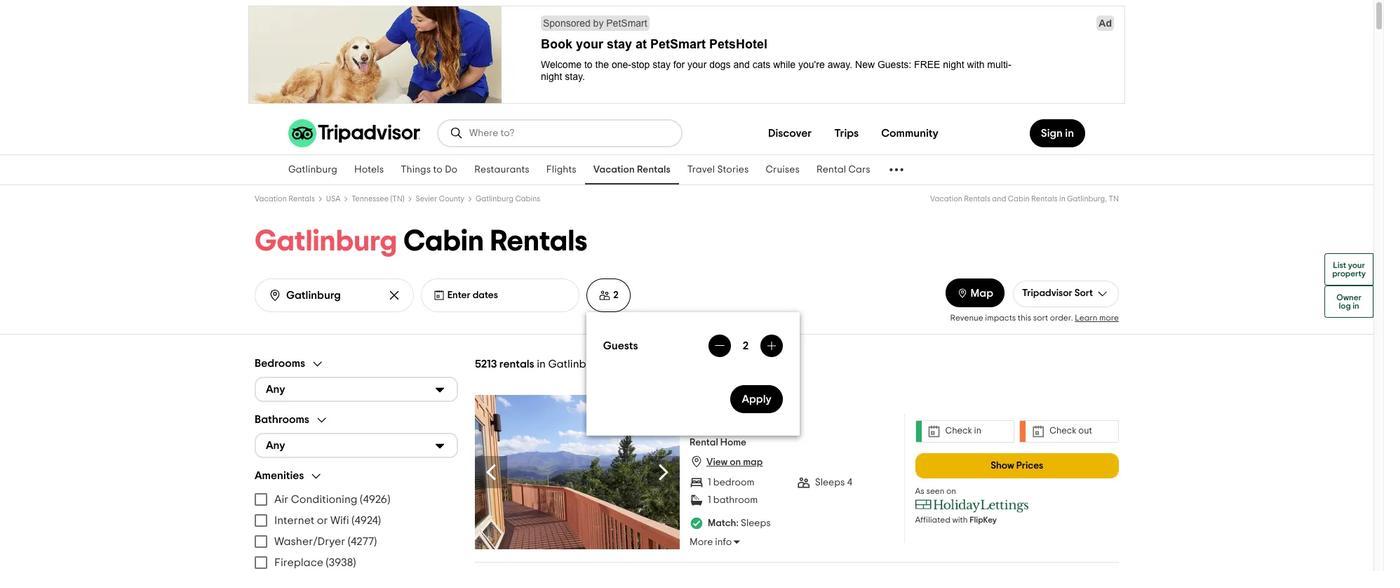 Task type: locate. For each thing, give the bounding box(es) containing it.
2 button
[[587, 278, 630, 312]]

1 check from the left
[[945, 427, 972, 436]]

hotels link
[[346, 155, 392, 184]]

0 horizontal spatial vacation rentals
[[255, 195, 315, 203]]

usa link
[[326, 195, 341, 203]]

search search field for search image
[[469, 127, 670, 140]]

0 horizontal spatial on
[[730, 457, 741, 467]]

rentals down cabins
[[490, 227, 587, 256]]

nest
[[742, 395, 771, 409]]

sleeps down bathroom
[[741, 518, 771, 528]]

gatlinburg up usa
[[288, 165, 337, 175]]

apply button
[[731, 385, 783, 413]]

1 horizontal spatial vacation rentals
[[593, 165, 670, 175]]

2 any from the top
[[266, 440, 285, 451]]

2
[[613, 290, 619, 300], [743, 340, 749, 351]]

menu containing air conditioning (4926)
[[255, 489, 458, 571]]

1 vertical spatial any
[[266, 440, 285, 451]]

0 horizontal spatial check
[[945, 427, 972, 436]]

0 horizontal spatial rental
[[690, 438, 718, 448]]

search search field right search icon
[[286, 289, 376, 302]]

1 horizontal spatial cabin
[[1008, 195, 1030, 203]]

owner
[[1337, 293, 1362, 302]]

vacation rentals link left travel
[[585, 155, 679, 184]]

rentals
[[637, 165, 670, 175], [289, 195, 315, 203], [964, 195, 990, 203], [1031, 195, 1058, 203], [490, 227, 587, 256]]

2 up guests in the bottom left of the page
[[613, 290, 619, 300]]

check up the as seen on
[[945, 427, 972, 436]]

None search field
[[438, 121, 681, 146]]

clear image
[[387, 288, 401, 302]]

1 horizontal spatial rental
[[817, 165, 846, 175]]

1 vertical spatial search search field
[[286, 289, 376, 302]]

in right log
[[1353, 302, 1359, 310]]

wifi
[[330, 515, 349, 526]]

1 any button from the top
[[255, 376, 458, 402]]

menu
[[255, 489, 458, 571]]

4
[[847, 478, 852, 487]]

1 vertical spatial group
[[255, 413, 458, 458]]

any down bathrooms
[[266, 440, 285, 451]]

group
[[255, 357, 458, 402], [255, 413, 458, 458], [255, 469, 458, 571]]

2 vertical spatial group
[[255, 469, 458, 571]]

0 vertical spatial rental
[[817, 165, 846, 175]]

in
[[1065, 128, 1074, 139], [1059, 195, 1065, 203], [1353, 302, 1359, 310], [537, 358, 546, 369], [974, 427, 981, 436]]

sleeps
[[815, 478, 845, 487], [741, 518, 771, 528]]

0 vertical spatial vacation rentals link
[[585, 155, 679, 184]]

check for check out
[[1050, 427, 1076, 436]]

bedrooms
[[255, 358, 305, 369]]

learn more link
[[1075, 313, 1119, 322]]

any button for bathrooms
[[255, 433, 458, 458]]

advertisement region
[[0, 6, 1374, 107]]

any down bedrooms
[[266, 384, 285, 395]]

1 horizontal spatial on
[[946, 487, 956, 495]]

vacation rentals link down gatlinburg link
[[255, 195, 315, 203]]

1 vertical spatial rental
[[690, 438, 718, 448]]

1 horizontal spatial vacation rentals link
[[585, 155, 679, 184]]

any button
[[255, 376, 458, 402], [255, 433, 458, 458]]

0 vertical spatial group
[[255, 357, 458, 402]]

tennessee (tn)
[[352, 195, 404, 203]]

more info
[[690, 537, 732, 547]]

home
[[720, 438, 746, 448]]

2 inside popup button
[[613, 290, 619, 300]]

any
[[266, 384, 285, 395], [266, 440, 285, 451]]

rental left cars
[[817, 165, 846, 175]]

match: sleeps
[[708, 518, 771, 528]]

gatlinburg link
[[280, 155, 346, 184]]

trips button
[[823, 119, 870, 147]]

1 for 1 bathroom
[[708, 495, 711, 505]]

view on map
[[706, 457, 763, 467]]

any for bedrooms
[[266, 384, 285, 395]]

1 vertical spatial 2
[[743, 340, 749, 351]]

affiliated with flipkey
[[915, 515, 997, 524]]

2 any button from the top
[[255, 433, 458, 458]]

0 vertical spatial any button
[[255, 376, 458, 402]]

vacation right flights link at the left of page
[[593, 165, 635, 175]]

vacation
[[593, 165, 635, 175], [255, 195, 287, 203], [930, 195, 962, 203]]

rentals left and
[[964, 195, 990, 203]]

1 group from the top
[[255, 357, 458, 402]]

washer/dryer (4277)
[[274, 536, 377, 547]]

sign in
[[1041, 128, 1074, 139]]

1 for 1 bedroom
[[708, 478, 711, 487]]

(3938)
[[326, 557, 356, 568]]

0 vertical spatial search search field
[[469, 127, 670, 140]]

2 check from the left
[[1050, 427, 1076, 436]]

group containing bedrooms
[[255, 357, 458, 402]]

0 vertical spatial gatlinburg
[[288, 165, 337, 175]]

1 horizontal spatial check
[[1050, 427, 1076, 436]]

tn
[[1109, 195, 1119, 203]]

2 vertical spatial gatlinburg
[[255, 227, 397, 256]]

1 vertical spatial vacation rentals link
[[255, 195, 315, 203]]

0 vertical spatial 1
[[708, 478, 711, 487]]

things to do link
[[392, 155, 466, 184]]

1 horizontal spatial search search field
[[469, 127, 670, 140]]

gatlinburg down restaurants
[[476, 195, 514, 203]]

0 vertical spatial any
[[266, 384, 285, 395]]

3 group from the top
[[255, 469, 458, 571]]

5213
[[475, 358, 497, 369]]

1 horizontal spatial vacation
[[593, 165, 635, 175]]

Search search field
[[469, 127, 670, 140], [286, 289, 376, 302]]

view on map button
[[690, 455, 763, 469]]

1 bedroom
[[708, 478, 755, 487]]

1 vertical spatial gatlinburg
[[476, 195, 514, 203]]

to
[[433, 165, 443, 175]]

travel stories
[[687, 165, 749, 175]]

check
[[945, 427, 972, 436], [1050, 427, 1076, 436]]

rental
[[817, 165, 846, 175], [690, 438, 718, 448]]

vacation left and
[[930, 195, 962, 203]]

group containing bathrooms
[[255, 413, 458, 458]]

2 group from the top
[[255, 413, 458, 458]]

1 vertical spatial vacation rentals
[[255, 195, 315, 203]]

1 vertical spatial sleeps
[[741, 518, 771, 528]]

2 right decrease image
[[743, 340, 749, 351]]

1 vertical spatial on
[[946, 487, 956, 495]]

2 1 from the top
[[708, 495, 711, 505]]

vacation rentals left travel
[[593, 165, 670, 175]]

vacation rentals link
[[585, 155, 679, 184], [255, 195, 315, 203]]

1 down the view
[[708, 478, 711, 487]]

falcons nest link
[[690, 395, 771, 414]]

1 vertical spatial any button
[[255, 433, 458, 458]]

and
[[992, 195, 1006, 203]]

tripadvisor sort
[[1022, 288, 1093, 298]]

do
[[445, 165, 458, 175]]

1 horizontal spatial 2
[[743, 340, 749, 351]]

gatlinburg down usa
[[255, 227, 397, 256]]

rentals left travel
[[637, 165, 670, 175]]

sleeps left 4
[[815, 478, 845, 487]]

enter
[[447, 290, 470, 300]]

gatlinburg.
[[548, 358, 606, 369]]

vacation down gatlinburg link
[[255, 195, 287, 203]]

internet or wifi (4924)
[[274, 515, 381, 526]]

0 horizontal spatial sleeps
[[741, 518, 771, 528]]

0 vertical spatial sleeps
[[815, 478, 845, 487]]

on right 'seen'
[[946, 487, 956, 495]]

0 horizontal spatial 2
[[613, 290, 619, 300]]

cabin right and
[[1008, 195, 1030, 203]]

1 left bathroom
[[708, 495, 711, 505]]

1 bathroom
[[708, 495, 758, 505]]

search search field up flights link at the left of page
[[469, 127, 670, 140]]

enter dates button
[[421, 278, 580, 312]]

more
[[1099, 313, 1119, 322]]

in right sign
[[1065, 128, 1074, 139]]

0 vertical spatial on
[[730, 457, 741, 467]]

order.
[[1050, 313, 1073, 322]]

rental home
[[690, 438, 746, 448]]

search image
[[268, 288, 282, 302]]

vacation for vacation rentals link to the left
[[255, 195, 287, 203]]

on
[[730, 457, 741, 467], [946, 487, 956, 495]]

vacation rentals down gatlinburg link
[[255, 195, 315, 203]]

check left out
[[1050, 427, 1076, 436]]

info
[[715, 537, 732, 547]]

seen
[[926, 487, 945, 495]]

1 any from the top
[[266, 384, 285, 395]]

0 horizontal spatial search search field
[[286, 289, 376, 302]]

restaurants
[[474, 165, 530, 175]]

0 horizontal spatial cabin
[[403, 227, 484, 256]]

community
[[881, 128, 939, 139]]

0 vertical spatial 2
[[613, 290, 619, 300]]

cruises link
[[757, 155, 808, 184]]

in inside owner log in
[[1353, 302, 1359, 310]]

0 horizontal spatial vacation
[[255, 195, 287, 203]]

gatlinburg
[[288, 165, 337, 175], [476, 195, 514, 203], [255, 227, 397, 256]]

rental up the view
[[690, 438, 718, 448]]

(4924)
[[352, 515, 381, 526]]

vacation rentals
[[593, 165, 670, 175], [255, 195, 315, 203]]

on left map
[[730, 457, 741, 467]]

cabin down "sevier county"
[[403, 227, 484, 256]]

0 vertical spatial vacation rentals
[[593, 165, 670, 175]]

check in
[[945, 427, 981, 436]]

1 1 from the top
[[708, 478, 711, 487]]

flipkey
[[970, 515, 997, 524]]

1 vertical spatial 1
[[708, 495, 711, 505]]

things
[[401, 165, 431, 175]]

enter dates
[[447, 290, 498, 300]]



Task type: vqa. For each thing, say whether or not it's contained in the screenshot.
the View inside View map BUTTON
no



Task type: describe. For each thing, give the bounding box(es) containing it.
vacation for vacation rentals link to the right
[[593, 165, 635, 175]]

0 vertical spatial cabin
[[1008, 195, 1030, 203]]

property
[[1332, 269, 1366, 278]]

sort
[[1074, 288, 1093, 298]]

things to do
[[401, 165, 458, 175]]

gatlinburg,
[[1067, 195, 1107, 203]]

fireplace (3938)
[[274, 557, 356, 568]]

cabins
[[515, 195, 540, 203]]

rentals left gatlinburg,
[[1031, 195, 1058, 203]]

match:
[[708, 518, 739, 528]]

gatlinburg for gatlinburg cabins
[[476, 195, 514, 203]]

(tn)
[[390, 195, 404, 203]]

view
[[706, 457, 728, 467]]

falcons nest, vacation rental in gatlinburg image
[[475, 395, 680, 549]]

search search field for search icon
[[286, 289, 376, 302]]

learn
[[1075, 313, 1097, 322]]

cruises
[[766, 165, 800, 175]]

in left gatlinburg,
[[1059, 195, 1065, 203]]

any button for bedrooms
[[255, 376, 458, 402]]

decrease image
[[714, 340, 726, 351]]

in right rentals
[[537, 358, 546, 369]]

show
[[991, 461, 1014, 470]]

bedroom
[[713, 478, 755, 487]]

community button
[[870, 119, 950, 147]]

discover button
[[757, 119, 823, 147]]

list
[[1333, 261, 1346, 269]]

gatlinburg cabins link
[[476, 195, 540, 203]]

or
[[317, 515, 328, 526]]

bathrooms
[[255, 414, 309, 425]]

check for check in
[[945, 427, 972, 436]]

trips
[[834, 128, 859, 139]]

list your property
[[1332, 261, 1366, 278]]

gatlinburg cabin rentals
[[255, 227, 587, 256]]

revenue impacts this sort order. learn more
[[950, 313, 1119, 322]]

hotels
[[354, 165, 384, 175]]

rental cars link
[[808, 155, 879, 184]]

in up 'show prices' button
[[974, 427, 981, 436]]

sevier county link
[[416, 195, 464, 203]]

amenities
[[255, 470, 304, 481]]

stories
[[717, 165, 749, 175]]

gatlinburg cabins
[[476, 195, 540, 203]]

discover
[[768, 128, 812, 139]]

log
[[1339, 302, 1351, 310]]

rental for rental home
[[690, 438, 718, 448]]

travel stories link
[[679, 155, 757, 184]]

tripadvisor
[[1022, 288, 1072, 298]]

rental for rental cars
[[817, 165, 846, 175]]

1 horizontal spatial sleeps
[[815, 478, 845, 487]]

dates
[[473, 290, 498, 300]]

flights link
[[538, 155, 585, 184]]

your
[[1348, 261, 1365, 269]]

2 horizontal spatial vacation
[[930, 195, 962, 203]]

tennessee
[[352, 195, 389, 203]]

restaurants link
[[466, 155, 538, 184]]

this
[[1018, 313, 1031, 322]]

gatlinburg for gatlinburg
[[288, 165, 337, 175]]

more
[[690, 537, 713, 547]]

prices
[[1016, 461, 1043, 470]]

map button
[[945, 278, 1005, 307]]

rentals down gatlinburg link
[[289, 195, 315, 203]]

0 horizontal spatial vacation rentals link
[[255, 195, 315, 203]]

sign in link
[[1030, 119, 1085, 147]]

vacation rentals for vacation rentals link to the right
[[593, 165, 670, 175]]

group containing amenities
[[255, 469, 458, 571]]

increase image
[[766, 340, 777, 351]]

show prices
[[991, 461, 1043, 470]]

show prices button
[[915, 453, 1119, 478]]

any for bathrooms
[[266, 440, 285, 451]]

tennessee (tn) link
[[352, 195, 404, 203]]

falcons
[[690, 395, 739, 409]]

air conditioning (4926)
[[274, 494, 390, 505]]

washer/dryer
[[274, 536, 345, 547]]

revenue
[[950, 313, 983, 322]]

sevier county
[[416, 195, 464, 203]]

holidaylettings.com logo image
[[915, 498, 1029, 512]]

1 vertical spatial cabin
[[403, 227, 484, 256]]

out
[[1078, 427, 1092, 436]]

apply
[[742, 394, 772, 405]]

guests
[[604, 340, 638, 351]]

impacts
[[985, 313, 1016, 322]]

flights
[[546, 165, 577, 175]]

vacation rentals for vacation rentals link to the left
[[255, 195, 315, 203]]

as seen on
[[915, 487, 956, 495]]

owner log in button
[[1325, 286, 1374, 318]]

on inside button
[[730, 457, 741, 467]]

tripadvisor sort button
[[1013, 280, 1119, 307]]

sort
[[1033, 313, 1048, 322]]

sign
[[1041, 128, 1063, 139]]

search image
[[450, 126, 464, 140]]

rentals
[[499, 358, 534, 369]]

travel
[[687, 165, 715, 175]]

(4926)
[[360, 494, 390, 505]]

falcons nest
[[690, 395, 771, 409]]

conditioning
[[291, 494, 357, 505]]

(4277)
[[348, 536, 377, 547]]

fireplace
[[274, 557, 323, 568]]

sevier
[[416, 195, 437, 203]]

map
[[971, 287, 993, 299]]

gatlinburg for gatlinburg cabin rentals
[[255, 227, 397, 256]]

affiliated
[[915, 515, 950, 524]]

cars
[[848, 165, 870, 175]]

map
[[743, 457, 763, 467]]

owner log in
[[1337, 293, 1362, 310]]

check out
[[1050, 427, 1092, 436]]

tripadvisor image
[[288, 119, 420, 147]]

with
[[952, 515, 968, 524]]



